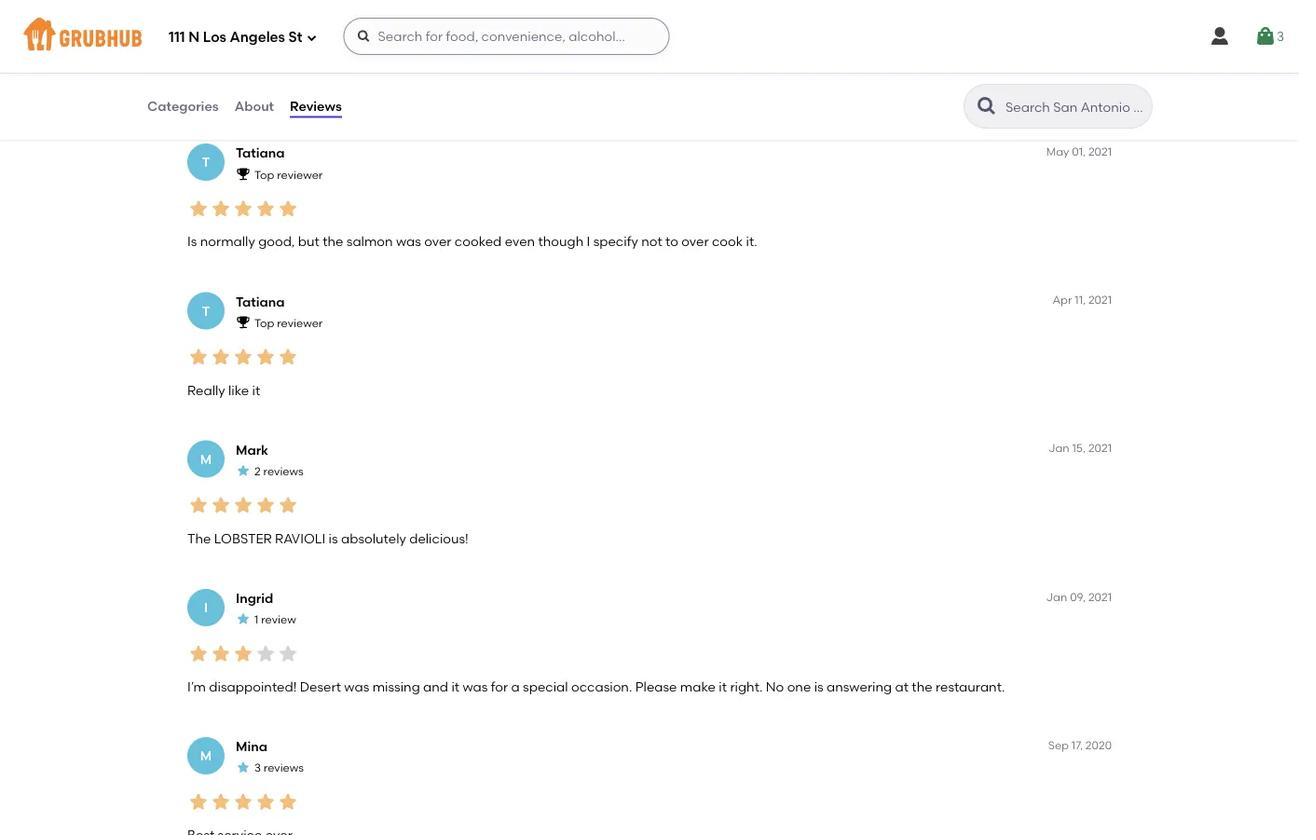 Task type: vqa. For each thing, say whether or not it's contained in the screenshot.


Task type: locate. For each thing, give the bounding box(es) containing it.
2021
[[394, 49, 417, 62], [1089, 145, 1112, 159], [1089, 294, 1112, 307], [1089, 442, 1112, 455], [1089, 590, 1112, 604]]

3 for 3
[[1277, 28, 1285, 44]]

3 inside button
[[1277, 28, 1285, 44]]

is right ravioli
[[329, 531, 338, 547]]

1 top from the top
[[254, 168, 274, 182]]

apr
[[1053, 294, 1072, 307]]

1 horizontal spatial san
[[678, 78, 703, 94]]

09,
[[1070, 590, 1086, 604]]

it.
[[746, 234, 758, 250]]

01,
[[1072, 145, 1086, 159]]

2 top from the top
[[254, 316, 274, 330]]

i left ingrid
[[204, 600, 208, 616]]

categories button
[[146, 73, 220, 140]]

are
[[274, 78, 295, 94]]

0 vertical spatial reviews
[[263, 465, 304, 478]]

1 vertical spatial may
[[1047, 145, 1070, 159]]

reviews
[[290, 98, 342, 114]]

desert
[[300, 679, 341, 695]]

111 n los angeles st
[[169, 29, 302, 46]]

0 vertical spatial tatiana
[[236, 146, 285, 161]]

may down svg icon
[[352, 49, 375, 62]]

tatiana for good,
[[236, 146, 285, 161]]

the
[[323, 234, 343, 250], [912, 679, 933, 695]]

0 horizontal spatial 3
[[254, 762, 261, 775]]

trophy icon image down about button
[[236, 167, 251, 182]]

2 top reviewer from the top
[[254, 316, 323, 330]]

2
[[254, 465, 261, 478]]

0 horizontal spatial was
[[344, 679, 369, 695]]

antonio
[[434, 28, 485, 44], [706, 78, 755, 94]]

over right to on the right top of page
[[682, 234, 709, 250]]

2 reviewer from the top
[[277, 316, 323, 330]]

0 vertical spatial m
[[200, 452, 212, 467]]

1 horizontal spatial 3
[[1277, 28, 1285, 44]]

0 vertical spatial jan
[[1049, 442, 1070, 455]]

0 vertical spatial may
[[352, 49, 375, 62]]

0 vertical spatial top
[[254, 168, 274, 182]]

1 vertical spatial top
[[254, 316, 274, 330]]

reviews down mina
[[264, 762, 304, 775]]

0 horizontal spatial may
[[352, 49, 375, 62]]

angeles up week. at the top
[[561, 28, 613, 44]]

may left 01,
[[1047, 145, 1070, 159]]

jan left the "15,"
[[1049, 442, 1070, 455]]

svg image
[[1209, 25, 1231, 48], [1255, 25, 1277, 48], [306, 32, 317, 43]]

was right desert
[[344, 679, 369, 695]]

tatiana down about button
[[236, 146, 285, 161]]

2 trophy icon image from the top
[[236, 315, 251, 330]]

0 vertical spatial t
[[202, 155, 210, 171]]

it right and
[[452, 679, 460, 695]]

to
[[666, 234, 679, 250]]

1 reviews from the top
[[263, 465, 304, 478]]

2 m from the top
[[200, 748, 212, 764]]

no
[[766, 679, 784, 695]]

reviews button
[[289, 73, 343, 140]]

i left specify
[[587, 234, 590, 250]]

1 horizontal spatial antonio
[[706, 78, 755, 94]]

0 vertical spatial san
[[407, 28, 431, 44]]

1 horizontal spatial i
[[587, 234, 590, 250]]

0 vertical spatial trophy icon image
[[236, 167, 251, 182]]

cheers,
[[594, 78, 642, 94]]

11,
[[1075, 294, 1086, 307]]

i'm
[[187, 679, 206, 695]]

tatiana
[[236, 146, 285, 161], [236, 294, 285, 310]]

m left mina
[[200, 748, 212, 764]]

0 horizontal spatial angeles
[[230, 29, 285, 46]]

1 horizontal spatial it
[[452, 679, 460, 695]]

jan left 09,
[[1046, 590, 1068, 604]]

sep
[[1048, 739, 1069, 752]]

1 vertical spatial jan
[[1046, 590, 1068, 604]]

1 top reviewer from the top
[[254, 168, 323, 182]]

it
[[252, 382, 260, 398], [452, 679, 460, 695], [719, 679, 727, 695]]

winery
[[488, 28, 533, 44]]

svg image inside 3 button
[[1255, 25, 1277, 48]]

1 reviewer from the top
[[277, 168, 323, 182]]

trophy icon image
[[236, 167, 251, 182], [236, 315, 251, 330]]

2021 right 11,
[[1089, 294, 1112, 307]]

antonio left winery!
[[706, 78, 755, 94]]

3 button
[[1255, 20, 1285, 53]]

1 vertical spatial the
[[912, 679, 933, 695]]

mina
[[236, 739, 268, 755]]

over left cooked at the left top of page
[[424, 234, 452, 250]]

reviews for mark
[[263, 465, 304, 478]]

the right but
[[323, 234, 343, 250]]

week.
[[555, 78, 591, 94]]

san
[[407, 28, 431, 44], [678, 78, 703, 94]]

was
[[396, 234, 421, 250], [344, 679, 369, 695], [463, 679, 488, 695]]

0 horizontal spatial over
[[424, 234, 452, 250]]

mark
[[236, 442, 268, 458]]

at
[[895, 679, 909, 695]]

1 vertical spatial m
[[200, 748, 212, 764]]

0 vertical spatial antonio
[[434, 28, 485, 44]]

1 horizontal spatial over
[[682, 234, 709, 250]]

n
[[189, 29, 200, 46]]

from right cheers,
[[646, 78, 675, 94]]

1 horizontal spatial angeles
[[561, 28, 613, 44]]

missing
[[373, 679, 420, 695]]

0 vertical spatial top reviewer
[[254, 168, 323, 182]]

reviewer
[[277, 168, 323, 182], [277, 316, 323, 330]]

1 vertical spatial reviewer
[[277, 316, 323, 330]]

but
[[298, 234, 320, 250]]

1 vertical spatial reviews
[[264, 762, 304, 775]]

top reviewer down good,
[[254, 316, 323, 330]]

2021 right 09,
[[1089, 590, 1112, 604]]

1 vertical spatial is
[[814, 679, 824, 695]]

reviewer down but
[[277, 316, 323, 330]]

reviews right 2
[[263, 465, 304, 478]]

2021 for salmon
[[1089, 145, 1112, 159]]

m for mina
[[200, 748, 212, 764]]

1 horizontal spatial is
[[814, 679, 824, 695]]

angeles inside the response from san antonio winery los angeles replied may 18, 2021
[[561, 28, 613, 44]]

it left "right."
[[719, 679, 727, 695]]

san up the ordering
[[407, 28, 431, 44]]

1 m from the top
[[200, 452, 212, 467]]

2 horizontal spatial was
[[463, 679, 488, 695]]

los inside main navigation navigation
[[203, 29, 226, 46]]

is
[[329, 531, 338, 547], [814, 679, 824, 695]]

2 tatiana from the top
[[236, 294, 285, 310]]

san antonio winery los angeles logo image
[[253, 29, 295, 71]]

2 t from the top
[[202, 303, 210, 319]]

1 horizontal spatial may
[[1047, 145, 1070, 159]]

los right the winery
[[536, 28, 558, 44]]

2021 right 01,
[[1089, 145, 1112, 159]]

trophy icon image up the like
[[236, 315, 251, 330]]

reviews
[[263, 465, 304, 478], [264, 762, 304, 775]]

star icon image
[[187, 198, 210, 220], [210, 198, 232, 220], [232, 198, 254, 220], [254, 198, 277, 220], [277, 198, 299, 220], [187, 346, 210, 369], [210, 346, 232, 369], [232, 346, 254, 369], [254, 346, 277, 369], [277, 346, 299, 369], [236, 464, 251, 479], [187, 495, 210, 517], [210, 495, 232, 517], [232, 495, 254, 517], [254, 495, 277, 517], [277, 495, 299, 517], [236, 612, 251, 627], [187, 643, 210, 665], [210, 643, 232, 665], [232, 643, 254, 665], [254, 643, 277, 665], [277, 643, 299, 665], [236, 760, 251, 775], [187, 791, 210, 814], [210, 791, 232, 814], [232, 791, 254, 814], [254, 791, 277, 814], [277, 791, 299, 814]]

t down normally
[[202, 303, 210, 319]]

top up good,
[[254, 168, 274, 182]]

1 vertical spatial trophy icon image
[[236, 315, 251, 330]]

Search for food, convenience, alcohol... search field
[[343, 18, 670, 55]]

1 horizontal spatial the
[[912, 679, 933, 695]]

0 vertical spatial is
[[329, 531, 338, 547]]

0 horizontal spatial i
[[204, 600, 208, 616]]

ordering
[[411, 78, 464, 94]]

1 t from the top
[[202, 155, 210, 171]]

0 vertical spatial 3
[[1277, 28, 1285, 44]]

disappointed!
[[209, 679, 297, 695]]

about
[[235, 98, 274, 114]]

1 trophy icon image from the top
[[236, 167, 251, 182]]

one
[[787, 679, 811, 695]]

from up 18, at the left of page
[[374, 28, 403, 44]]

trophy icon image for normally
[[236, 167, 251, 182]]

m left mark
[[200, 452, 212, 467]]

2021 right 18, at the left of page
[[394, 49, 417, 62]]

jan 09, 2021
[[1046, 590, 1112, 604]]

2021 right the "15,"
[[1089, 442, 1112, 455]]

t
[[202, 155, 210, 171], [202, 303, 210, 319]]

0 horizontal spatial from
[[374, 28, 403, 44]]

top for it
[[254, 316, 274, 330]]

los
[[536, 28, 558, 44], [203, 29, 226, 46]]

3
[[1277, 28, 1285, 44], [254, 762, 261, 775]]

though
[[538, 234, 584, 250]]

reviewer up but
[[277, 168, 323, 182]]

1 vertical spatial 3
[[254, 762, 261, 775]]

may 01, 2021
[[1047, 145, 1112, 159]]

was right salmon
[[396, 234, 421, 250]]

t for is
[[202, 155, 210, 171]]

angeles left st
[[230, 29, 285, 46]]

san inside the response from san antonio winery los angeles replied may 18, 2021
[[407, 28, 431, 44]]

top reviewer up good,
[[254, 168, 323, 182]]

1 vertical spatial tatiana
[[236, 294, 285, 310]]

1 vertical spatial t
[[202, 303, 210, 319]]

the
[[187, 531, 211, 547]]

1 vertical spatial san
[[678, 78, 703, 94]]

1 vertical spatial antonio
[[706, 78, 755, 94]]

1 horizontal spatial los
[[536, 28, 558, 44]]

antonio inside the response from san antonio winery los angeles replied may 18, 2021
[[434, 28, 485, 44]]

so
[[299, 78, 313, 94]]

tatiana down good,
[[236, 294, 285, 310]]

2 reviews
[[254, 465, 304, 478]]

the right "at"
[[912, 679, 933, 695]]

replied
[[309, 49, 349, 62]]

winery!
[[759, 78, 806, 94]]

response from san antonio winery los angeles replied may 18, 2021
[[309, 28, 613, 62]]

lobster
[[214, 531, 272, 547]]

is normally good, but the salmon was over cooked even though i specify not to over cook it.
[[187, 234, 758, 250]]

from left us
[[468, 78, 497, 94]]

top reviewer for good,
[[254, 168, 323, 182]]

was left for
[[463, 679, 488, 695]]

top reviewer
[[254, 168, 323, 182], [254, 316, 323, 330]]

0 vertical spatial reviewer
[[277, 168, 323, 182]]

from
[[374, 28, 403, 44], [468, 78, 497, 94], [646, 78, 675, 94]]

los right n
[[203, 29, 226, 46]]

occasion.
[[571, 679, 632, 695]]

is right one
[[814, 679, 824, 695]]

angeles
[[561, 28, 613, 44], [230, 29, 285, 46]]

0 vertical spatial the
[[323, 234, 343, 250]]

0 horizontal spatial los
[[203, 29, 226, 46]]

0 horizontal spatial the
[[323, 234, 343, 250]]

jan
[[1049, 442, 1070, 455], [1046, 590, 1068, 604]]

top up the really like it
[[254, 316, 274, 330]]

over
[[424, 234, 452, 250], [682, 234, 709, 250]]

0 horizontal spatial antonio
[[434, 28, 485, 44]]

it right the like
[[252, 382, 260, 398]]

1 tatiana from the top
[[236, 146, 285, 161]]

0 horizontal spatial san
[[407, 28, 431, 44]]

2021 for delicious!
[[1089, 442, 1112, 455]]

may
[[352, 49, 375, 62], [1047, 145, 1070, 159]]

please
[[635, 679, 677, 695]]

2 over from the left
[[682, 234, 709, 250]]

1 vertical spatial top reviewer
[[254, 316, 323, 330]]

antonio left the winery
[[434, 28, 485, 44]]

t down categories button
[[202, 155, 210, 171]]

2 reviews from the top
[[264, 762, 304, 775]]

2 horizontal spatial svg image
[[1255, 25, 1277, 48]]

t for really
[[202, 303, 210, 319]]

enjoy
[[374, 78, 408, 94]]

san down main navigation navigation
[[678, 78, 703, 94]]

top reviewer for it
[[254, 316, 323, 330]]

really
[[187, 382, 225, 398]]

response
[[309, 28, 370, 44]]



Task type: describe. For each thing, give the bounding box(es) containing it.
2 horizontal spatial it
[[719, 679, 727, 695]]

glad
[[316, 78, 345, 94]]

1
[[254, 613, 259, 627]]

ingrid
[[236, 591, 273, 607]]

1 horizontal spatial svg image
[[1209, 25, 1231, 48]]

delicious!
[[409, 531, 469, 547]]

reviewer for good,
[[277, 168, 323, 182]]

for
[[491, 679, 508, 695]]

absolutely
[[341, 531, 406, 547]]

ravioli
[[275, 531, 326, 547]]

a
[[511, 679, 520, 695]]

us
[[500, 78, 514, 94]]

is
[[187, 234, 197, 250]]

apr 11, 2021
[[1053, 294, 1112, 307]]

specify
[[593, 234, 638, 250]]

0 horizontal spatial it
[[252, 382, 260, 398]]

like
[[228, 382, 249, 398]]

cook
[[712, 234, 743, 250]]

1 review
[[254, 613, 296, 627]]

111
[[169, 29, 185, 46]]

sep 17, 2020
[[1048, 739, 1112, 752]]

even
[[505, 234, 535, 250]]

15,
[[1073, 442, 1086, 455]]

3 for 3 reviews
[[254, 762, 261, 775]]

angeles inside main navigation navigation
[[230, 29, 285, 46]]

st
[[289, 29, 302, 46]]

top for good,
[[254, 168, 274, 182]]

search icon image
[[976, 95, 998, 117]]

jan for i'm disappointed! desert was missing and it was for a special occasion. please make it right. no one is answering at the restaurant.
[[1046, 590, 1068, 604]]

17,
[[1072, 739, 1083, 752]]

2020
[[1086, 739, 1112, 752]]

Search San Antonio Winery Los Angeles search field
[[1004, 98, 1147, 116]]

answering
[[827, 679, 892, 695]]

i'm disappointed! desert was missing and it was for a special occasion. please make it right. no one is answering at the restaurant.
[[187, 679, 1005, 695]]

restaurant.
[[936, 679, 1005, 695]]

1 over from the left
[[424, 234, 452, 250]]

1 horizontal spatial was
[[396, 234, 421, 250]]

cooked
[[455, 234, 502, 250]]

reviews for mina
[[264, 762, 304, 775]]

18,
[[378, 49, 391, 62]]

not
[[641, 234, 662, 250]]

normally
[[200, 234, 255, 250]]

1 vertical spatial i
[[204, 600, 208, 616]]

special
[[523, 679, 568, 695]]

may inside the response from san antonio winery los angeles replied may 18, 2021
[[352, 49, 375, 62]]

2021 for and
[[1089, 590, 1112, 604]]

svg image
[[357, 29, 371, 44]]

review
[[261, 613, 296, 627]]

we are so glad you enjoy ordering from us every week. cheers, from san antonio winery!
[[251, 78, 806, 94]]

and
[[423, 679, 448, 695]]

2021 inside the response from san antonio winery los angeles replied may 18, 2021
[[394, 49, 417, 62]]

los inside the response from san antonio winery los angeles replied may 18, 2021
[[536, 28, 558, 44]]

about button
[[234, 73, 275, 140]]

jan for the lobster ravioli is absolutely delicious!
[[1049, 442, 1070, 455]]

m for mark
[[200, 452, 212, 467]]

main navigation navigation
[[0, 0, 1299, 73]]

the lobster ravioli is absolutely delicious!
[[187, 531, 469, 547]]

from inside the response from san antonio winery los angeles replied may 18, 2021
[[374, 28, 403, 44]]

2 horizontal spatial from
[[646, 78, 675, 94]]

tatiana for it
[[236, 294, 285, 310]]

0 vertical spatial i
[[587, 234, 590, 250]]

make
[[680, 679, 716, 695]]

0 horizontal spatial svg image
[[306, 32, 317, 43]]

reviewer for it
[[277, 316, 323, 330]]

salmon
[[347, 234, 393, 250]]

categories
[[147, 98, 219, 114]]

we
[[251, 78, 271, 94]]

every
[[518, 78, 552, 94]]

right.
[[730, 679, 763, 695]]

trophy icon image for like
[[236, 315, 251, 330]]

jan 15, 2021
[[1049, 442, 1112, 455]]

1 horizontal spatial from
[[468, 78, 497, 94]]

3 reviews
[[254, 762, 304, 775]]

really like it
[[187, 382, 260, 398]]

good,
[[258, 234, 295, 250]]

0 horizontal spatial is
[[329, 531, 338, 547]]

you
[[348, 78, 371, 94]]



